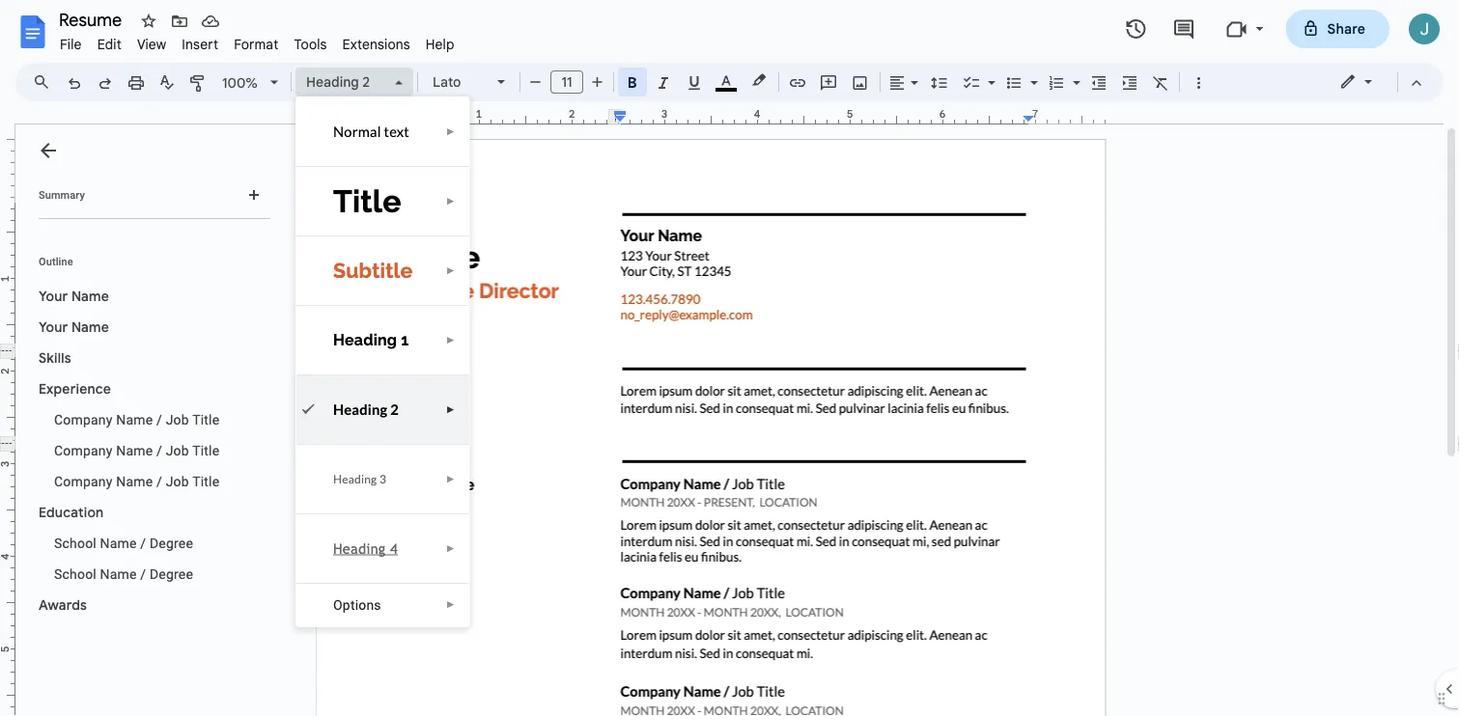 Task type: vqa. For each thing, say whether or not it's contained in the screenshot.
'Job'
yes



Task type: describe. For each thing, give the bounding box(es) containing it.
7 ► from the top
[[446, 544, 456, 555]]

heading 1
[[333, 331, 409, 349]]

3
[[380, 472, 387, 486]]

1 company name / job title from the top
[[54, 412, 220, 428]]

3 company from the top
[[54, 474, 113, 490]]

experience
[[39, 381, 111, 398]]

format
[[234, 36, 279, 53]]

normal text
[[333, 123, 410, 140]]

1 company from the top
[[54, 412, 113, 428]]

2 inside title list box
[[391, 401, 399, 418]]

help
[[426, 36, 455, 53]]

1 ► from the top
[[446, 126, 456, 137]]

2 degree from the top
[[150, 567, 193, 583]]

Font size text field
[[552, 71, 583, 94]]

heading left 4
[[333, 541, 386, 558]]

awards
[[39, 597, 87, 614]]

summary
[[39, 189, 85, 201]]

3 ► from the top
[[446, 265, 456, 276]]

2 school from the top
[[54, 567, 97, 583]]

2 job from the top
[[166, 443, 189, 459]]

Zoom text field
[[217, 70, 264, 97]]

title list box
[[296, 97, 470, 628]]

2 company from the top
[[54, 443, 113, 459]]

1 your from the top
[[39, 288, 68, 305]]

menu bar inside menu bar banner
[[52, 25, 462, 57]]

4 ► from the top
[[446, 335, 456, 346]]

insert
[[182, 36, 219, 53]]

2 inside option
[[363, 73, 370, 90]]

1 school from the top
[[54, 536, 97, 552]]

1 school name / degree from the top
[[54, 536, 193, 552]]

edit menu item
[[90, 33, 129, 56]]

summary heading
[[39, 187, 85, 203]]

format menu item
[[226, 33, 286, 56]]

file menu item
[[52, 33, 90, 56]]

heading 2 inside title list box
[[333, 401, 399, 418]]

line & paragraph spacing image
[[929, 69, 951, 96]]

Zoom field
[[215, 69, 287, 98]]

align & indent image
[[887, 69, 909, 96]]

2 your from the top
[[39, 319, 68, 336]]

text
[[384, 123, 410, 140]]

heading left 1
[[333, 331, 397, 349]]

heading left 3
[[333, 472, 377, 486]]

o
[[333, 598, 343, 614]]

heading inside option
[[306, 73, 359, 90]]

view
[[137, 36, 166, 53]]

share
[[1328, 20, 1366, 37]]

highlight color image
[[749, 69, 770, 92]]

1
[[401, 331, 409, 349]]

options o element
[[333, 598, 387, 614]]

2 company name / job title from the top
[[54, 443, 220, 459]]

heading 2 inside option
[[306, 73, 370, 90]]



Task type: locate. For each thing, give the bounding box(es) containing it.
menu bar containing file
[[52, 25, 462, 57]]

subtitle
[[333, 259, 413, 283]]

outline heading
[[15, 254, 278, 281]]

/
[[157, 412, 162, 428], [157, 443, 162, 459], [157, 474, 162, 490], [140, 536, 146, 552], [140, 567, 146, 583]]

Star checkbox
[[135, 8, 162, 35]]

menu bar
[[52, 25, 462, 57]]

6 ► from the top
[[446, 474, 456, 485]]

2 down extensions
[[363, 73, 370, 90]]

2 vertical spatial job
[[166, 474, 189, 490]]

0 vertical spatial your
[[39, 288, 68, 305]]

1 vertical spatial heading 2
[[333, 401, 399, 418]]

skills
[[39, 350, 71, 367]]

0 vertical spatial your name
[[39, 288, 109, 305]]

mode and view toolbar
[[1326, 63, 1433, 101]]

0 vertical spatial 2
[[363, 73, 370, 90]]

1 vertical spatial school name / degree
[[54, 567, 193, 583]]

your down outline
[[39, 288, 68, 305]]

heading 3
[[333, 472, 387, 486]]

extensions
[[343, 36, 410, 53]]

1 degree from the top
[[150, 536, 193, 552]]

file
[[60, 36, 82, 53]]

ptions
[[343, 598, 381, 614]]

school down education in the left of the page
[[54, 536, 97, 552]]

2 down heading 1
[[391, 401, 399, 418]]

0 vertical spatial company name / job title
[[54, 412, 220, 428]]

edit
[[97, 36, 122, 53]]

text color image
[[716, 69, 737, 92]]

2 vertical spatial company name / job title
[[54, 474, 220, 490]]

your up skills
[[39, 319, 68, 336]]

Menus field
[[24, 69, 67, 96]]

2 school name / degree from the top
[[54, 567, 193, 583]]

3 company name / job title from the top
[[54, 474, 220, 490]]

share button
[[1287, 10, 1390, 48]]

font list. lato selected. option
[[433, 69, 486, 96]]

2 your name from the top
[[39, 319, 109, 336]]

main toolbar
[[57, 0, 1215, 400]]

2
[[363, 73, 370, 90], [391, 401, 399, 418]]

heading 2 down tools
[[306, 73, 370, 90]]

education
[[39, 504, 104, 521]]

Rename text field
[[52, 8, 133, 31]]

title application
[[0, 0, 1460, 717]]

title
[[333, 183, 402, 219], [192, 412, 220, 428], [192, 443, 220, 459], [192, 474, 220, 490]]

1 job from the top
[[166, 412, 189, 428]]

heading up heading 3
[[333, 401, 388, 418]]

►
[[446, 126, 456, 137], [446, 196, 456, 207], [446, 265, 456, 276], [446, 335, 456, 346], [446, 404, 456, 415], [446, 474, 456, 485], [446, 544, 456, 555], [446, 600, 456, 611]]

2 vertical spatial company
[[54, 474, 113, 490]]

4
[[390, 541, 398, 558]]

school name / degree up awards
[[54, 567, 193, 583]]

lato
[[433, 73, 461, 90]]

normal
[[333, 123, 381, 140]]

0 horizontal spatial 2
[[363, 73, 370, 90]]

styles list. heading 2 selected. option
[[306, 69, 384, 96]]

0 vertical spatial school name / degree
[[54, 536, 193, 552]]

o ptions
[[333, 598, 381, 614]]

insert image image
[[850, 69, 872, 96]]

extensions menu item
[[335, 33, 418, 56]]

0 vertical spatial degree
[[150, 536, 193, 552]]

name
[[71, 288, 109, 305], [71, 319, 109, 336], [116, 412, 153, 428], [116, 443, 153, 459], [116, 474, 153, 490], [100, 536, 137, 552], [100, 567, 137, 583]]

1 vertical spatial job
[[166, 443, 189, 459]]

company name / job title
[[54, 412, 220, 428], [54, 443, 220, 459], [54, 474, 220, 490]]

heading 4
[[333, 541, 398, 558]]

your
[[39, 288, 68, 305], [39, 319, 68, 336]]

school up awards
[[54, 567, 97, 583]]

tools menu item
[[286, 33, 335, 56]]

menu bar banner
[[0, 0, 1460, 717]]

8 ► from the top
[[446, 600, 456, 611]]

0 vertical spatial company
[[54, 412, 113, 428]]

1 horizontal spatial 2
[[391, 401, 399, 418]]

1 vertical spatial school
[[54, 567, 97, 583]]

heading down tools
[[306, 73, 359, 90]]

1 vertical spatial company name / job title
[[54, 443, 220, 459]]

1 vertical spatial degree
[[150, 567, 193, 583]]

1 vertical spatial your name
[[39, 319, 109, 336]]

1 vertical spatial 2
[[391, 401, 399, 418]]

school name / degree down education in the left of the page
[[54, 536, 193, 552]]

1 vertical spatial your
[[39, 319, 68, 336]]

your name up skills
[[39, 319, 109, 336]]

title inside list box
[[333, 183, 402, 219]]

degree
[[150, 536, 193, 552], [150, 567, 193, 583]]

document outline element
[[15, 125, 278, 717]]

heading
[[306, 73, 359, 90], [333, 331, 397, 349], [333, 401, 388, 418], [333, 472, 377, 486], [333, 541, 386, 558]]

your name
[[39, 288, 109, 305], [39, 319, 109, 336]]

view menu item
[[129, 33, 174, 56]]

school
[[54, 536, 97, 552], [54, 567, 97, 583]]

outline
[[39, 256, 73, 268]]

3 job from the top
[[166, 474, 189, 490]]

0 vertical spatial heading 2
[[306, 73, 370, 90]]

heading 2 down heading 1
[[333, 401, 399, 418]]

Font size field
[[551, 71, 591, 95]]

insert menu item
[[174, 33, 226, 56]]

1 your name from the top
[[39, 288, 109, 305]]

heading 2
[[306, 73, 370, 90], [333, 401, 399, 418]]

help menu item
[[418, 33, 462, 56]]

1 vertical spatial company
[[54, 443, 113, 459]]

0 vertical spatial job
[[166, 412, 189, 428]]

2 ► from the top
[[446, 196, 456, 207]]

job
[[166, 412, 189, 428], [166, 443, 189, 459], [166, 474, 189, 490]]

5 ► from the top
[[446, 404, 456, 415]]

school name / degree
[[54, 536, 193, 552], [54, 567, 193, 583]]

company
[[54, 412, 113, 428], [54, 443, 113, 459], [54, 474, 113, 490]]

tools
[[294, 36, 327, 53]]

your name down outline
[[39, 288, 109, 305]]

0 vertical spatial school
[[54, 536, 97, 552]]



